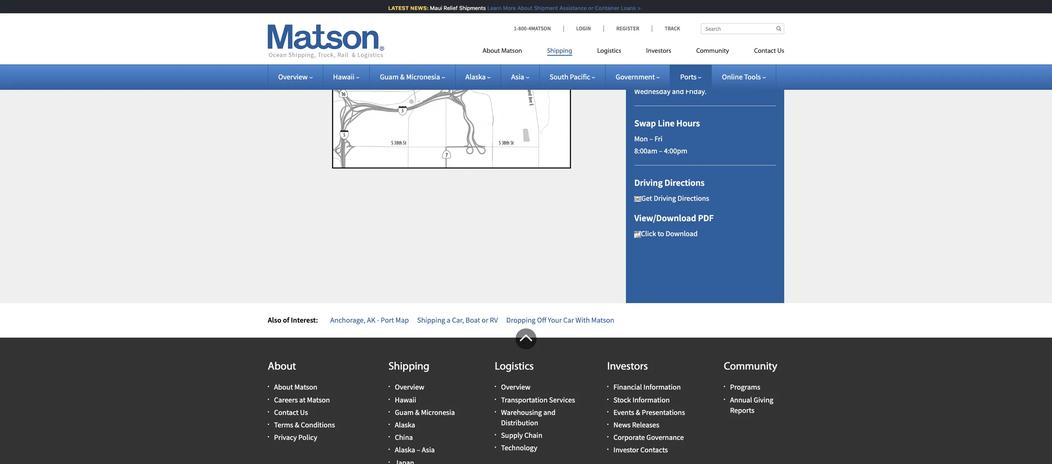 Task type: vqa. For each thing, say whether or not it's contained in the screenshot.
leftmost Is
no



Task type: describe. For each thing, give the bounding box(es) containing it.
port
[[381, 316, 394, 325]]

matson right with
[[591, 316, 614, 325]]

matson up at
[[294, 383, 317, 393]]

& inside overview hawaii guam & micronesia alaska china alaska – asia
[[415, 408, 420, 418]]

guam & micronesia link for china link's alaska link
[[395, 408, 455, 418]]

car
[[563, 316, 574, 325]]

online tools
[[722, 72, 761, 82]]

micronesia inside overview hawaii guam & micronesia alaska china alaska – asia
[[421, 408, 455, 418]]

open monday-friday
[[634, 30, 700, 40]]

ports
[[680, 72, 697, 82]]

learn
[[483, 5, 498, 11]]

1-
[[514, 25, 518, 32]]

4matson
[[528, 25, 551, 32]]

get driving directions
[[641, 194, 709, 203]]

4:00pm
[[664, 146, 687, 156]]

monday-
[[653, 30, 680, 40]]

wednesday
[[634, 86, 671, 96]]

*alaska
[[634, 74, 658, 84]]

asia inside overview hawaii guam & micronesia alaska china alaska – asia
[[422, 446, 435, 455]]

map
[[396, 316, 409, 325]]

community inside top menu navigation
[[696, 48, 729, 55]]

about for about matson careers at matson contact us terms & conditions privacy policy
[[274, 383, 293, 393]]

investors link
[[634, 44, 684, 61]]

contact inside about matson careers at matson contact us terms & conditions privacy policy
[[274, 408, 299, 418]]

warehousing
[[501, 408, 542, 418]]

track link
[[652, 25, 680, 32]]

driving directions
[[634, 177, 705, 189]]

supply chain link
[[501, 431, 542, 441]]

technology
[[501, 444, 537, 453]]

corporate governance link
[[614, 433, 684, 443]]

login link
[[563, 25, 603, 32]]

latest news: maui relief shipments learn more about shipment assistance or container loans >
[[384, 5, 637, 11]]

8:00am inside mon – fri 8:00am – 4:00pm
[[634, 146, 657, 156]]

financial
[[614, 383, 642, 393]]

china link
[[395, 433, 413, 443]]

pacific
[[570, 72, 590, 82]]

chain
[[524, 431, 542, 441]]

download
[[666, 229, 698, 239]]

a
[[447, 316, 450, 325]]

anchorage, ak - port map
[[330, 316, 409, 325]]

mon
[[634, 134, 648, 144]]

logistics link
[[585, 44, 634, 61]]

off
[[676, 74, 684, 84]]

2 vertical spatial alaska
[[395, 446, 415, 455]]

privacy policy link
[[274, 433, 317, 443]]

view/download
[[634, 213, 696, 224]]

noon
[[714, 74, 730, 84]]

financial information link
[[614, 383, 681, 393]]

& inside financial information stock information events & presentations news releases corporate governance investor contacts
[[636, 408, 640, 418]]

about matson link for careers at matson link
[[274, 383, 317, 393]]

terms
[[274, 421, 293, 430]]

backtop image
[[516, 329, 536, 350]]

reports
[[730, 406, 754, 416]]

1 vertical spatial hours
[[676, 118, 700, 129]]

0 vertical spatial micronesia
[[406, 72, 440, 82]]

swap line hours
[[634, 118, 700, 129]]

financial information stock information events & presentations news releases corporate governance investor contacts
[[614, 383, 685, 455]]

about matson careers at matson contact us terms & conditions privacy policy
[[274, 383, 335, 443]]

1 vertical spatial shipping
[[417, 316, 445, 325]]

investor contacts link
[[614, 446, 668, 455]]

search image
[[776, 26, 781, 31]]

overview for overview
[[278, 72, 308, 82]]

click
[[641, 229, 656, 239]]

1-800-4matson
[[514, 25, 551, 32]]

online
[[722, 72, 743, 82]]

track
[[665, 25, 680, 32]]

also
[[268, 316, 281, 325]]

off
[[537, 316, 546, 325]]

community link
[[684, 44, 742, 61]]

to
[[658, 229, 664, 239]]

register link
[[603, 25, 652, 32]]

terms & conditions link
[[274, 421, 335, 430]]

1 vertical spatial directions
[[678, 194, 709, 203]]

shipping inside "shipping" link
[[547, 48, 572, 55]]

section containing auto drop-off/pick-up hours
[[616, 0, 795, 304]]

auto drop-off/pick-up hours
[[634, 10, 745, 21]]

events
[[614, 408, 634, 418]]

technology link
[[501, 444, 537, 453]]

1 vertical spatial community
[[724, 362, 777, 373]]

0 horizontal spatial or
[[482, 316, 488, 325]]

programs annual giving reports
[[730, 383, 773, 416]]

about for about
[[268, 362, 296, 373]]

cutoffs
[[686, 74, 707, 84]]

guam & micronesia
[[380, 72, 440, 82]]

drop
[[659, 74, 674, 84]]

also of interest:
[[268, 316, 318, 325]]

1 vertical spatial alaska
[[395, 421, 415, 430]]

8:00am – 3:00pm *alaska drop off cutoffs – noon on wednesday and friday.
[[634, 62, 740, 96]]

hawaii link for china link's alaska link guam & micronesia link
[[395, 396, 416, 405]]

shipments
[[455, 5, 482, 11]]

direcions image
[[634, 197, 641, 202]]

south pacific
[[550, 72, 590, 82]]

your
[[548, 316, 562, 325]]

off/pick-
[[677, 10, 710, 21]]

0 horizontal spatial hawaii
[[333, 72, 355, 82]]

south pacific link
[[550, 72, 595, 82]]

container
[[591, 5, 615, 11]]

1 horizontal spatial or
[[584, 5, 589, 11]]

dropping off your car with matson
[[506, 316, 614, 325]]

logistics inside top menu navigation
[[597, 48, 621, 55]]

hawaii link for guam & micronesia link for alaska link corresponding to asia 'link'
[[333, 72, 360, 82]]

1 vertical spatial information
[[632, 396, 670, 405]]

guam inside overview hawaii guam & micronesia alaska china alaska – asia
[[395, 408, 414, 418]]

news
[[614, 421, 631, 430]]

programs
[[730, 383, 760, 393]]

stock information link
[[614, 396, 670, 405]]



Task type: locate. For each thing, give the bounding box(es) containing it.
about matson link for "shipping" link
[[483, 44, 535, 61]]

1 vertical spatial hawaii
[[395, 396, 416, 405]]

contact up the tools
[[754, 48, 776, 55]]

us
[[777, 48, 784, 55], [300, 408, 308, 418]]

footer containing about
[[0, 329, 1052, 465]]

and inside overview transportation services warehousing and distribution supply chain technology
[[543, 408, 555, 418]]

shipping a car, boat or rv
[[417, 316, 498, 325]]

investors
[[646, 48, 671, 55], [607, 362, 648, 373]]

contact us
[[754, 48, 784, 55]]

anchorage,
[[330, 316, 365, 325]]

government link
[[616, 72, 660, 82]]

asia link
[[511, 72, 529, 82]]

1 vertical spatial investors
[[607, 362, 648, 373]]

0 horizontal spatial logistics
[[495, 362, 534, 373]]

0 vertical spatial logistics
[[597, 48, 621, 55]]

investors down the monday-
[[646, 48, 671, 55]]

2 horizontal spatial overview link
[[501, 383, 531, 393]]

hawaii link down blue matson logo with ocean, shipping, truck, rail and logistics written beneath it.
[[333, 72, 360, 82]]

2 8:00am from the top
[[634, 146, 657, 156]]

0 horizontal spatial hawaii link
[[333, 72, 360, 82]]

1 vertical spatial about matson link
[[274, 383, 317, 393]]

0 vertical spatial and
[[672, 86, 684, 96]]

overview inside overview transportation services warehousing and distribution supply chain technology
[[501, 383, 531, 393]]

guam & micronesia link for alaska link corresponding to asia 'link'
[[380, 72, 445, 82]]

0 horizontal spatial contact us link
[[274, 408, 308, 418]]

hawaii down blue matson logo with ocean, shipping, truck, rail and logistics written beneath it.
[[333, 72, 355, 82]]

0 vertical spatial alaska link
[[465, 72, 491, 82]]

1 horizontal spatial hawaii link
[[395, 396, 416, 405]]

careers
[[274, 396, 298, 405]]

hours right "line"
[[676, 118, 700, 129]]

releases
[[632, 421, 659, 430]]

hawaii inside overview hawaii guam & micronesia alaska china alaska – asia
[[395, 396, 416, 405]]

contact inside contact us 'link'
[[754, 48, 776, 55]]

and down transportation services link
[[543, 408, 555, 418]]

– inside overview hawaii guam & micronesia alaska china alaska – asia
[[417, 446, 420, 455]]

interest:
[[291, 316, 318, 325]]

alaska up china on the bottom
[[395, 421, 415, 430]]

overview inside overview hawaii guam & micronesia alaska china alaska – asia
[[395, 383, 424, 393]]

shipment
[[530, 5, 554, 11]]

0 vertical spatial guam & micronesia link
[[380, 72, 445, 82]]

giving
[[754, 396, 773, 405]]

1-800-4matson link
[[514, 25, 563, 32]]

hawaii
[[333, 72, 355, 82], [395, 396, 416, 405]]

boat
[[466, 316, 480, 325]]

with
[[576, 316, 590, 325]]

top menu navigation
[[483, 44, 784, 61]]

more
[[499, 5, 512, 11]]

learn more about shipment assistance or container loans > link
[[483, 5, 637, 11]]

investor
[[614, 446, 639, 455]]

overview link for logistics
[[501, 383, 531, 393]]

1 horizontal spatial us
[[777, 48, 784, 55]]

overview
[[278, 72, 308, 82], [395, 383, 424, 393], [501, 383, 531, 393]]

0 vertical spatial alaska
[[465, 72, 486, 82]]

and inside 8:00am – 3:00pm *alaska drop off cutoffs – noon on wednesday and friday.
[[672, 86, 684, 96]]

alaska – asia link
[[395, 446, 435, 455]]

1 horizontal spatial overview
[[395, 383, 424, 393]]

hawaii link up china link
[[395, 396, 416, 405]]

contact down careers
[[274, 408, 299, 418]]

mon – fri 8:00am – 4:00pm
[[634, 134, 687, 156]]

assistance
[[555, 5, 583, 11]]

annual giving reports link
[[730, 396, 773, 416]]

overview for overview hawaii guam & micronesia alaska china alaska – asia
[[395, 383, 424, 393]]

or left container
[[584, 5, 589, 11]]

us inside top menu navigation
[[777, 48, 784, 55]]

1 vertical spatial hawaii link
[[395, 396, 416, 405]]

of
[[283, 316, 289, 325]]

overview for overview transportation services warehousing and distribution supply chain technology
[[501, 383, 531, 393]]

on
[[731, 74, 740, 84]]

transportation
[[501, 396, 548, 405]]

view/download pdf
[[634, 213, 714, 224]]

1 horizontal spatial hawaii
[[395, 396, 416, 405]]

1 horizontal spatial hours
[[722, 10, 745, 21]]

0 vertical spatial information
[[643, 383, 681, 393]]

1 vertical spatial driving
[[654, 194, 676, 203]]

Search search field
[[701, 23, 784, 34]]

1 horizontal spatial alaska link
[[465, 72, 491, 82]]

0 vertical spatial community
[[696, 48, 729, 55]]

fri
[[655, 134, 663, 144]]

asia
[[511, 72, 524, 82], [422, 446, 435, 455]]

1 horizontal spatial logistics
[[597, 48, 621, 55]]

matson right at
[[307, 396, 330, 405]]

tools
[[744, 72, 761, 82]]

None search field
[[701, 23, 784, 34]]

2 horizontal spatial overview
[[501, 383, 531, 393]]

about inside top menu navigation
[[483, 48, 500, 55]]

alaska link
[[465, 72, 491, 82], [395, 421, 415, 430]]

auto
[[634, 10, 653, 21]]

&
[[400, 72, 405, 82], [415, 408, 420, 418], [636, 408, 640, 418], [295, 421, 299, 430]]

logistics down register link
[[597, 48, 621, 55]]

1 vertical spatial 8:00am
[[634, 146, 657, 156]]

0 horizontal spatial overview
[[278, 72, 308, 82]]

micronesia
[[406, 72, 440, 82], [421, 408, 455, 418]]

get
[[641, 194, 652, 203]]

supply
[[501, 431, 523, 441]]

1 vertical spatial guam & micronesia link
[[395, 408, 455, 418]]

1 horizontal spatial contact
[[754, 48, 776, 55]]

friday
[[680, 30, 700, 40]]

blue matson logo with ocean, shipping, truck, rail and logistics written beneath it. image
[[268, 25, 384, 59]]

and
[[672, 86, 684, 96], [543, 408, 555, 418]]

0 horizontal spatial hours
[[676, 118, 700, 129]]

0 horizontal spatial us
[[300, 408, 308, 418]]

footer
[[0, 329, 1052, 465]]

contact us link up the tools
[[742, 44, 784, 61]]

investors inside footer
[[607, 362, 648, 373]]

directions up get driving directions
[[665, 177, 705, 189]]

alaska down china on the bottom
[[395, 446, 415, 455]]

1 vertical spatial alaska link
[[395, 421, 415, 430]]

about matson link
[[483, 44, 535, 61], [274, 383, 317, 393]]

alaska link for china link
[[395, 421, 415, 430]]

0 vertical spatial guam
[[380, 72, 399, 82]]

1 vertical spatial asia
[[422, 446, 435, 455]]

logistics down backtop image
[[495, 362, 534, 373]]

about matson
[[483, 48, 522, 55]]

1 horizontal spatial contact us link
[[742, 44, 784, 61]]

3:00pm
[[664, 62, 687, 72]]

or left rv
[[482, 316, 488, 325]]

us inside about matson careers at matson contact us terms & conditions privacy policy
[[300, 408, 308, 418]]

0 horizontal spatial alaska link
[[395, 421, 415, 430]]

conditions
[[301, 421, 335, 430]]

1 vertical spatial contact
[[274, 408, 299, 418]]

0 vertical spatial hawaii link
[[333, 72, 360, 82]]

corporate
[[614, 433, 645, 443]]

stock
[[614, 396, 631, 405]]

0 vertical spatial asia
[[511, 72, 524, 82]]

news releases link
[[614, 421, 659, 430]]

tacoma image
[[634, 231, 641, 238]]

line
[[658, 118, 675, 129]]

alaska link for asia 'link'
[[465, 72, 491, 82]]

swap
[[634, 118, 656, 129]]

0 horizontal spatial asia
[[422, 446, 435, 455]]

1 horizontal spatial about matson link
[[483, 44, 535, 61]]

logistics inside footer
[[495, 362, 534, 373]]

0 horizontal spatial and
[[543, 408, 555, 418]]

and down off at right
[[672, 86, 684, 96]]

matson down the 1- on the left of page
[[501, 48, 522, 55]]

contact
[[754, 48, 776, 55], [274, 408, 299, 418]]

directions up pdf on the right top of the page
[[678, 194, 709, 203]]

1 horizontal spatial overview link
[[395, 383, 424, 393]]

investors inside 'link'
[[646, 48, 671, 55]]

shipping
[[547, 48, 572, 55], [417, 316, 445, 325], [389, 362, 429, 373]]

0 horizontal spatial about matson link
[[274, 383, 317, 393]]

–
[[659, 62, 662, 72], [709, 74, 712, 84], [649, 134, 653, 144], [659, 146, 662, 156], [417, 446, 420, 455]]

1 vertical spatial and
[[543, 408, 555, 418]]

0 vertical spatial us
[[777, 48, 784, 55]]

about for about matson
[[483, 48, 500, 55]]

0 vertical spatial or
[[584, 5, 589, 11]]

china
[[395, 433, 413, 443]]

driving up get
[[634, 177, 663, 189]]

0 vertical spatial contact us link
[[742, 44, 784, 61]]

us up terms & conditions link
[[300, 408, 308, 418]]

1 vertical spatial us
[[300, 408, 308, 418]]

annual
[[730, 396, 752, 405]]

governance
[[646, 433, 684, 443]]

investors up financial
[[607, 362, 648, 373]]

1 vertical spatial logistics
[[495, 362, 534, 373]]

1 8:00am from the top
[[634, 62, 657, 72]]

2 vertical spatial shipping
[[389, 362, 429, 373]]

alaska link up china on the bottom
[[395, 421, 415, 430]]

contact us link down careers
[[274, 408, 308, 418]]

community up programs
[[724, 362, 777, 373]]

1 horizontal spatial and
[[672, 86, 684, 96]]

1 vertical spatial contact us link
[[274, 408, 308, 418]]

alaska
[[465, 72, 486, 82], [395, 421, 415, 430], [395, 446, 415, 455]]

about matson link down the 1- on the left of page
[[483, 44, 535, 61]]

0 vertical spatial shipping
[[547, 48, 572, 55]]

1 vertical spatial micronesia
[[421, 408, 455, 418]]

services
[[549, 396, 575, 405]]

about inside about matson careers at matson contact us terms & conditions privacy policy
[[274, 383, 293, 393]]

overview transportation services warehousing and distribution supply chain technology
[[501, 383, 575, 453]]

anchorage, ak - port map link
[[330, 316, 409, 325]]

information
[[643, 383, 681, 393], [632, 396, 670, 405]]

1 vertical spatial or
[[482, 316, 488, 325]]

matson
[[501, 48, 522, 55], [591, 316, 614, 325], [294, 383, 317, 393], [307, 396, 330, 405]]

click to download
[[641, 229, 698, 239]]

overview link for shipping
[[395, 383, 424, 393]]

up
[[710, 10, 720, 21]]

hours up search search field
[[722, 10, 745, 21]]

1 horizontal spatial asia
[[511, 72, 524, 82]]

hours
[[722, 10, 745, 21], [676, 118, 700, 129]]

privacy
[[274, 433, 297, 443]]

0 horizontal spatial overview link
[[278, 72, 313, 82]]

0 vertical spatial hawaii
[[333, 72, 355, 82]]

0 horizontal spatial contact
[[274, 408, 299, 418]]

driving down 'driving directions'
[[654, 194, 676, 203]]

section
[[616, 0, 795, 304]]

information up stock information link
[[643, 383, 681, 393]]

drop-
[[655, 10, 677, 21]]

shipping a car, boat or rv link
[[417, 316, 498, 325]]

0 vertical spatial contact
[[754, 48, 776, 55]]

0 vertical spatial driving
[[634, 177, 663, 189]]

1 vertical spatial guam
[[395, 408, 414, 418]]

alaska down about matson
[[465, 72, 486, 82]]

0 vertical spatial hours
[[722, 10, 745, 21]]

latest
[[384, 5, 405, 11]]

or
[[584, 5, 589, 11], [482, 316, 488, 325]]

guam & micronesia link
[[380, 72, 445, 82], [395, 408, 455, 418]]

car,
[[452, 316, 464, 325]]

distribution
[[501, 419, 538, 428]]

8:00am inside 8:00am – 3:00pm *alaska drop off cutoffs – noon on wednesday and friday.
[[634, 62, 657, 72]]

0 vertical spatial directions
[[665, 177, 705, 189]]

-
[[377, 316, 379, 325]]

events & presentations link
[[614, 408, 685, 418]]

about matson link up careers at matson link
[[274, 383, 317, 393]]

0 vertical spatial investors
[[646, 48, 671, 55]]

0 vertical spatial about matson link
[[483, 44, 535, 61]]

presentations
[[642, 408, 685, 418]]

alaska link down about matson
[[465, 72, 491, 82]]

information up events & presentations link
[[632, 396, 670, 405]]

hawaii up china link
[[395, 396, 416, 405]]

community down friday
[[696, 48, 729, 55]]

us down search icon
[[777, 48, 784, 55]]

0 vertical spatial 8:00am
[[634, 62, 657, 72]]

& inside about matson careers at matson contact us terms & conditions privacy policy
[[295, 421, 299, 430]]

matson inside top menu navigation
[[501, 48, 522, 55]]

dropping off your car with matson link
[[506, 316, 614, 325]]

8:00am down mon
[[634, 146, 657, 156]]

ports link
[[680, 72, 702, 82]]

rv
[[490, 316, 498, 325]]

8:00am up *alaska
[[634, 62, 657, 72]]

overview link
[[278, 72, 313, 82], [395, 383, 424, 393], [501, 383, 531, 393]]



